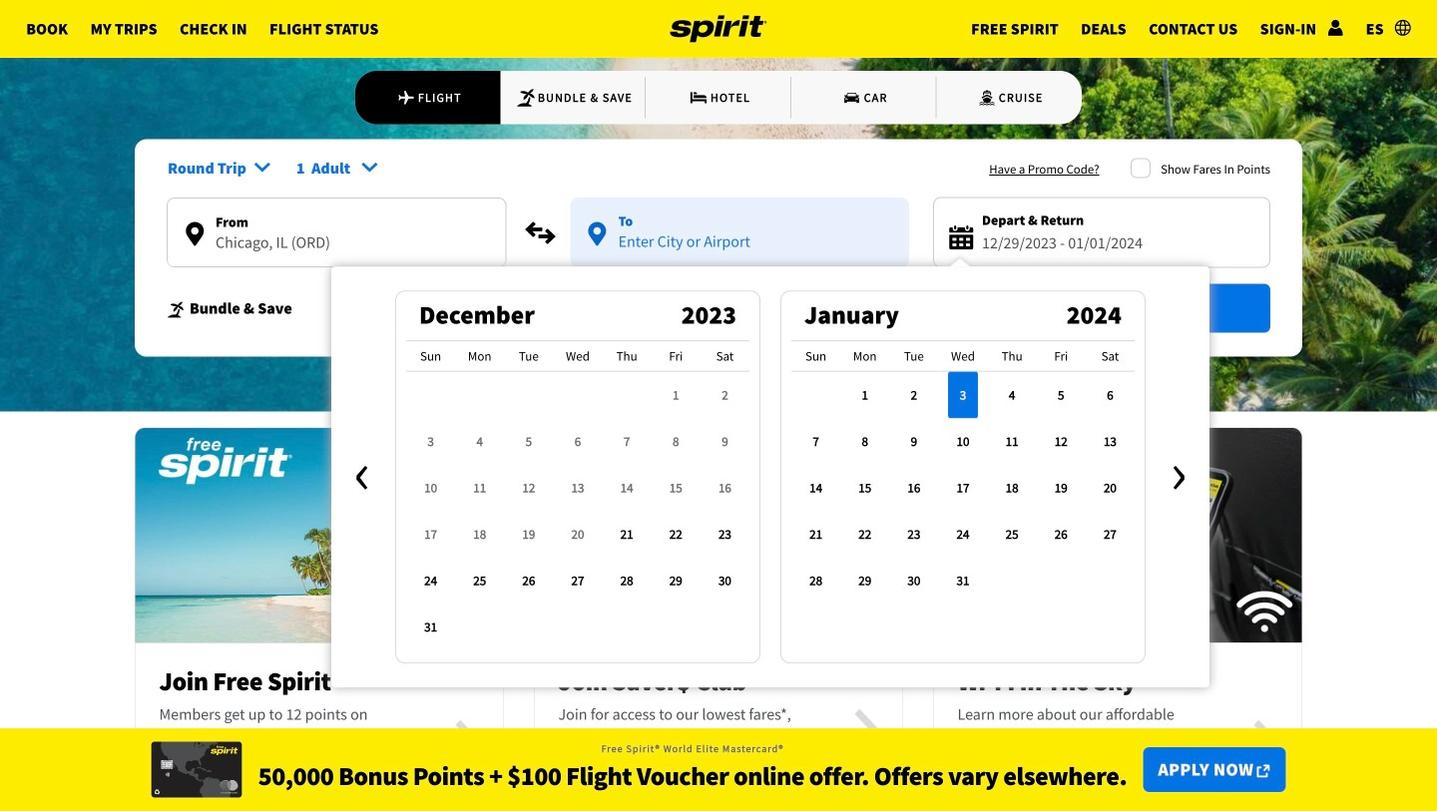 Task type: vqa. For each thing, say whether or not it's contained in the screenshot.
1st map marker alt icon from left's Enter City Or Airport text box
yes



Task type: describe. For each thing, give the bounding box(es) containing it.
car icon image
[[843, 88, 862, 108]]

1 map marker alt image from the left
[[186, 222, 204, 246]]

calendar image
[[950, 226, 974, 250]]

free_spirit_image image
[[135, 417, 504, 654]]

1 grid from the left
[[406, 341, 750, 651]]

global image
[[1396, 19, 1412, 35]]

enter city or airport text field for 1st map marker alt icon from left
[[168, 233, 506, 267]]

6 weekday element from the left
[[652, 341, 701, 372]]

user image
[[1328, 19, 1344, 35]]

dates field
[[983, 231, 1254, 256]]

12 weekday element from the left
[[988, 341, 1037, 372]]

5 weekday element from the left
[[603, 341, 652, 372]]

14 weekday element from the left
[[1086, 341, 1135, 372]]

world elite image
[[151, 743, 242, 798]]

4 weekday element from the left
[[554, 341, 603, 372]]

flight icon image
[[397, 88, 416, 108]]

11 weekday element from the left
[[939, 341, 988, 372]]

enter city or airport text field for second map marker alt icon from the left
[[571, 232, 910, 266]]

9 weekday element from the left
[[841, 341, 890, 372]]



Task type: locate. For each thing, give the bounding box(es) containing it.
10 weekday element from the left
[[890, 341, 939, 372]]

hotel icon image
[[689, 88, 709, 108]]

1 cell from the left
[[792, 372, 841, 419]]

0 horizontal spatial enter city or airport text field
[[168, 233, 506, 267]]

logo image
[[671, 0, 767, 58]]

map marker alt image
[[186, 222, 204, 246], [589, 222, 607, 246]]

13 weekday element from the left
[[1037, 341, 1086, 372]]

vacation icon image
[[516, 88, 536, 108]]

bundle and save icon image
[[167, 301, 186, 319]]

0 horizontal spatial cell
[[792, 372, 841, 419]]

swap airports image
[[525, 217, 557, 249]]

2 cell from the left
[[939, 372, 988, 419]]

wifi image image
[[934, 418, 1303, 654]]

3 weekday element from the left
[[505, 341, 554, 372]]

1 horizontal spatial grid
[[792, 341, 1135, 604]]

map marker alt image up bundle and save icon
[[186, 222, 204, 246]]

weekday element
[[406, 341, 456, 372], [456, 341, 505, 372], [505, 341, 554, 372], [554, 341, 603, 372], [603, 341, 652, 372], [652, 341, 701, 372], [701, 341, 750, 372], [792, 341, 841, 372], [841, 341, 890, 372], [890, 341, 939, 372], [939, 341, 988, 372], [988, 341, 1037, 372], [1037, 341, 1086, 372], [1086, 341, 1135, 372]]

external links may not meet accessibility requirements. image
[[1258, 766, 1271, 778]]

0 horizontal spatial grid
[[406, 341, 750, 651]]

1 horizontal spatial cell
[[939, 372, 988, 419]]

7 weekday element from the left
[[701, 341, 750, 372]]

map marker alt image right swap airports image
[[589, 222, 607, 246]]

1 weekday element from the left
[[406, 341, 456, 372]]

cruise icon image
[[978, 88, 998, 108]]

grid
[[406, 341, 750, 651], [792, 341, 1135, 604]]

cell
[[792, 372, 841, 419], [939, 372, 988, 419]]

1 horizontal spatial map marker alt image
[[589, 222, 607, 246]]

1 horizontal spatial enter city or airport text field
[[571, 232, 910, 266]]

8 weekday element from the left
[[792, 341, 841, 372]]

savers_club_image image
[[535, 418, 903, 654]]

Enter City or Airport text field
[[571, 232, 910, 266], [168, 233, 506, 267]]

0 horizontal spatial map marker alt image
[[186, 222, 204, 246]]

2 grid from the left
[[792, 341, 1135, 604]]

2 map marker alt image from the left
[[589, 222, 607, 246]]

2 weekday element from the left
[[456, 341, 505, 372]]



